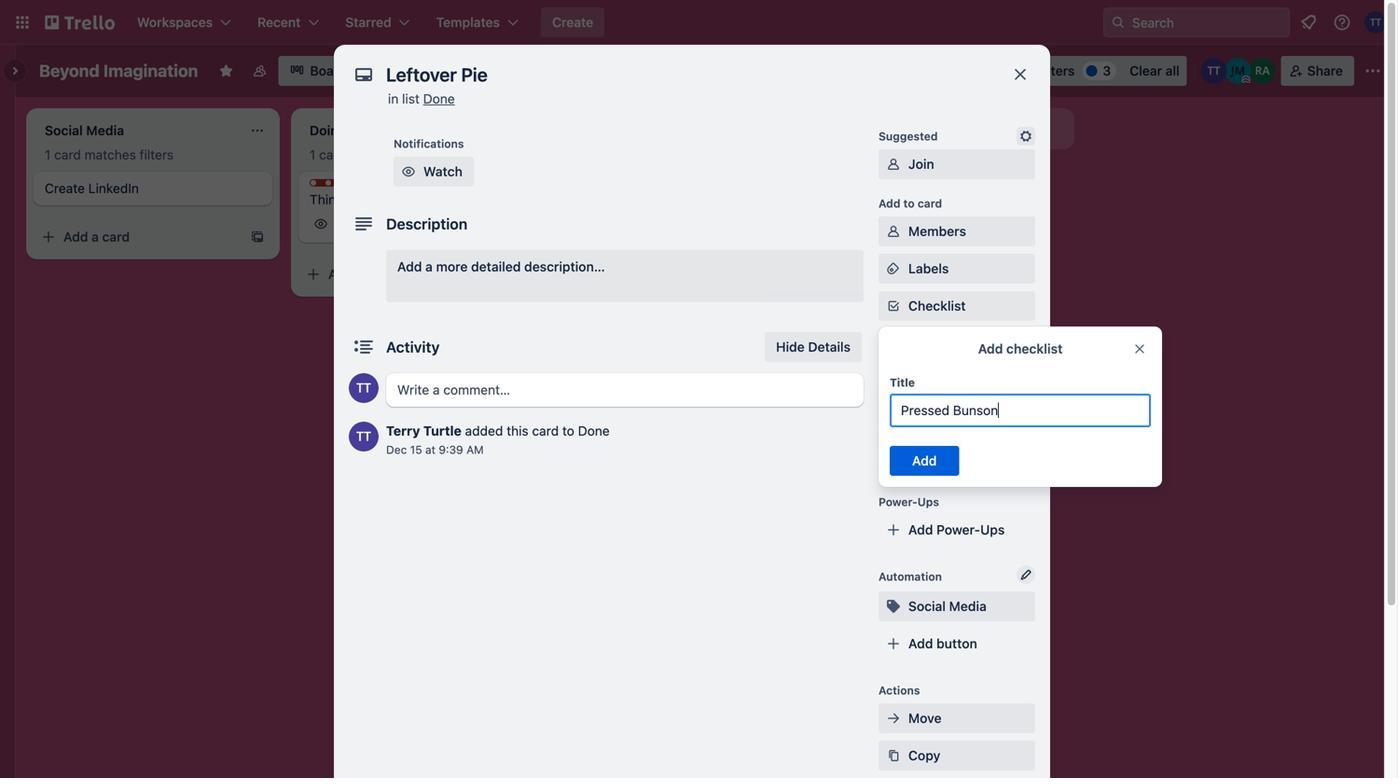 Task type: vqa. For each thing, say whether or not it's contained in the screenshot.
Starred Icon
no



Task type: locate. For each thing, give the bounding box(es) containing it.
0 vertical spatial create
[[553, 14, 594, 30]]

filters
[[140, 147, 174, 162], [405, 147, 439, 162]]

1 sm image from the top
[[885, 222, 903, 241]]

sm image inside members link
[[885, 222, 903, 241]]

matches
[[85, 147, 136, 162], [350, 147, 401, 162]]

sm image inside copy link
[[885, 747, 903, 765]]

to up members
[[904, 197, 915, 210]]

add a card button for create from template… image at top left
[[299, 259, 508, 289]]

dec 15 at 9:39 am link
[[386, 443, 484, 456]]

2 vertical spatial terry turtle (terryturtle) image
[[349, 422, 379, 452]]

Search field
[[1126, 8, 1290, 36]]

cover
[[909, 410, 945, 426]]

done right in on the left top
[[423, 91, 455, 106]]

0 horizontal spatial to
[[563, 423, 575, 439]]

create linkedin link
[[45, 179, 261, 198]]

0 horizontal spatial add a card button
[[34, 222, 243, 252]]

terry turtle added this card to done dec 15 at 9:39 am
[[386, 423, 610, 456]]

15
[[410, 443, 422, 456]]

media
[[950, 599, 987, 614]]

3 sm image from the top
[[885, 597, 903, 616]]

0 horizontal spatial create
[[45, 181, 85, 196]]

0 vertical spatial list
[[402, 91, 420, 106]]

terry turtle (terryturtle) image right open information menu icon
[[1365, 11, 1388, 34]]

add a card button
[[34, 222, 243, 252], [299, 259, 508, 289]]

sm image down add to card
[[885, 222, 903, 241]]

sm image
[[976, 56, 1002, 82], [1017, 127, 1036, 146], [885, 155, 903, 174], [399, 162, 418, 181], [885, 259, 903, 278], [885, 297, 903, 315], [885, 747, 903, 765]]

a down create linkedin
[[92, 229, 99, 245]]

1 vertical spatial terry turtle (terryturtle) image
[[1202, 58, 1228, 84]]

a
[[92, 229, 99, 245], [426, 259, 433, 274], [357, 266, 364, 282]]

add power-ups
[[909, 522, 1005, 538]]

sm image left copy
[[885, 747, 903, 765]]

checklist
[[1007, 341, 1063, 357]]

0 vertical spatial to
[[904, 197, 915, 210]]

1 horizontal spatial add a card
[[329, 266, 395, 282]]

button
[[937, 636, 978, 651]]

sm image up 'thinking' link
[[399, 162, 418, 181]]

1 vertical spatial add a card
[[329, 266, 395, 282]]

1 vertical spatial list
[[934, 121, 953, 136]]

show menu image
[[1364, 62, 1383, 80]]

list right in on the left top
[[402, 91, 420, 106]]

sm image inside checklist link
[[885, 297, 903, 315]]

1 up color: bold red, title: "thoughts" element
[[310, 147, 316, 162]]

description…
[[525, 259, 605, 274]]

create from template… image
[[250, 230, 265, 245]]

add left the checklist
[[979, 341, 1004, 357]]

1 vertical spatial power-
[[937, 522, 981, 538]]

0 horizontal spatial list
[[402, 91, 420, 106]]

add checklist
[[979, 341, 1063, 357]]

sm image left the labels
[[885, 259, 903, 278]]

list
[[402, 91, 420, 106], [934, 121, 953, 136]]

1 horizontal spatial filters
[[405, 147, 439, 162]]

1 horizontal spatial done
[[578, 423, 610, 439]]

watch
[[424, 164, 463, 179]]

0 horizontal spatial terry turtle (terryturtle) image
[[349, 422, 379, 452]]

power- down 'power-ups'
[[937, 522, 981, 538]]

1 vertical spatial ups
[[981, 522, 1005, 538]]

sm image inside social media button
[[885, 597, 903, 616]]

0 horizontal spatial ups
[[918, 496, 940, 509]]

attachment
[[909, 373, 981, 388]]

list right another
[[934, 121, 953, 136]]

dec
[[386, 443, 407, 456]]

search image
[[1112, 15, 1126, 30]]

a left 'more'
[[426, 259, 433, 274]]

filters up create linkedin link
[[140, 147, 174, 162]]

in
[[388, 91, 399, 106]]

1 down thoughts thinking
[[358, 217, 364, 231]]

0 horizontal spatial a
[[92, 229, 99, 245]]

power-
[[879, 496, 918, 509], [937, 522, 981, 538]]

1 horizontal spatial terry turtle (terryturtle) image
[[1202, 58, 1228, 84]]

None submit
[[890, 446, 960, 476]]

4 sm image from the top
[[885, 709, 903, 728]]

2 1 card matches filters from the left
[[310, 147, 439, 162]]

card
[[54, 147, 81, 162], [319, 147, 346, 162], [918, 197, 943, 210], [102, 229, 130, 245], [367, 266, 395, 282], [532, 423, 559, 439]]

checklist link
[[879, 291, 1036, 321]]

None text field
[[377, 58, 993, 91]]

beyond
[[39, 61, 100, 81]]

sm image inside 'labels' link
[[885, 259, 903, 278]]

1 horizontal spatial 1 card matches filters
[[310, 147, 439, 162]]

sm image for copy
[[885, 747, 903, 765]]

add another list button
[[821, 108, 1075, 149]]

add left 'more'
[[398, 259, 422, 274]]

detailed
[[471, 259, 521, 274]]

copy
[[909, 748, 941, 763]]

add a card button down description
[[299, 259, 508, 289]]

0 vertical spatial power-
[[879, 496, 918, 509]]

0 horizontal spatial done
[[423, 91, 455, 106]]

0 horizontal spatial add a card
[[63, 229, 130, 245]]

members link
[[879, 217, 1036, 246]]

sm image left cover
[[885, 409, 903, 427]]

join link
[[879, 149, 1036, 179]]

create
[[553, 14, 594, 30], [45, 181, 85, 196]]

1 vertical spatial add a card button
[[299, 259, 508, 289]]

matches up "thoughts"
[[350, 147, 401, 162]]

1 vertical spatial to
[[563, 423, 575, 439]]

create button
[[541, 7, 605, 37]]

done down write a comment text box
[[578, 423, 610, 439]]

add
[[855, 121, 880, 136], [879, 197, 901, 210], [63, 229, 88, 245], [398, 259, 422, 274], [329, 266, 353, 282], [979, 341, 1004, 357], [909, 522, 934, 538], [909, 636, 934, 651]]

terry turtle (terryturtle) image right 'all'
[[1202, 58, 1228, 84]]

add a card down create linkedin
[[63, 229, 130, 245]]

thoughts
[[329, 180, 380, 193]]

ups down fields
[[981, 522, 1005, 538]]

sm image inside the move link
[[885, 709, 903, 728]]

sm image left social
[[885, 597, 903, 616]]

1 card matches filters up linkedin
[[45, 147, 174, 162]]

1 card matches filters
[[45, 147, 174, 162], [310, 147, 439, 162]]

0 horizontal spatial 1
[[45, 147, 51, 162]]

0 horizontal spatial filters
[[140, 147, 174, 162]]

1 vertical spatial create
[[45, 181, 85, 196]]

share
[[1308, 63, 1344, 78]]

0 vertical spatial terry turtle (terryturtle) image
[[1365, 11, 1388, 34]]

1 up create linkedin
[[45, 147, 51, 162]]

1
[[45, 147, 51, 162], [310, 147, 316, 162], [358, 217, 364, 231]]

back to home image
[[45, 7, 115, 37]]

fields
[[960, 448, 997, 463]]

star or unstar board image
[[219, 63, 234, 78]]

3
[[1103, 63, 1112, 78]]

card right this on the left bottom of page
[[532, 423, 559, 439]]

2 matches from the left
[[350, 147, 401, 162]]

1 horizontal spatial add a card button
[[299, 259, 508, 289]]

1 horizontal spatial a
[[357, 266, 364, 282]]

0 vertical spatial add a card
[[63, 229, 130, 245]]

2 horizontal spatial a
[[426, 259, 433, 274]]

create inside button
[[553, 14, 594, 30]]

add down create linkedin
[[63, 229, 88, 245]]

create for create linkedin
[[45, 181, 85, 196]]

add down 'suggested'
[[879, 197, 901, 210]]

0 horizontal spatial matches
[[85, 147, 136, 162]]

done inside terry turtle added this card to done dec 15 at 9:39 am
[[578, 423, 610, 439]]

sm image up join link
[[1017, 127, 1036, 146]]

a for add a card button associated with create from template… icon
[[92, 229, 99, 245]]

thinking link
[[310, 190, 526, 209]]

sm image inside cover link
[[885, 409, 903, 427]]

1 1 card matches filters from the left
[[45, 147, 174, 162]]

sm image inside join link
[[885, 155, 903, 174]]

card up create linkedin
[[54, 147, 81, 162]]

social media
[[909, 599, 987, 614]]

0 horizontal spatial 1 card matches filters
[[45, 147, 174, 162]]

2 sm image from the top
[[885, 409, 903, 427]]

automation
[[879, 570, 943, 583]]

sm image inside the watch button
[[399, 162, 418, 181]]

another
[[883, 121, 931, 136]]

1 horizontal spatial to
[[904, 197, 915, 210]]

matches up linkedin
[[85, 147, 136, 162]]

to right this on the left bottom of page
[[563, 423, 575, 439]]

power-ups
[[879, 496, 940, 509]]

1 vertical spatial done
[[578, 423, 610, 439]]

card up members
[[918, 197, 943, 210]]

add button
[[909, 636, 978, 651]]

ups
[[918, 496, 940, 509], [981, 522, 1005, 538]]

terry turtle (terryturtle) image
[[349, 373, 379, 403]]

to
[[904, 197, 915, 210], [563, 423, 575, 439]]

in list done
[[388, 91, 455, 106]]

1 horizontal spatial matches
[[350, 147, 401, 162]]

sm image down "actions"
[[885, 709, 903, 728]]

1 horizontal spatial create
[[553, 14, 594, 30]]

add a card
[[63, 229, 130, 245], [329, 266, 395, 282]]

copy link
[[879, 741, 1036, 771]]

clear all button
[[1123, 56, 1188, 86]]

add a card down thinking
[[329, 266, 395, 282]]

done
[[423, 91, 455, 106], [578, 423, 610, 439]]

1 horizontal spatial 1
[[310, 147, 316, 162]]

terry turtle (terryturtle) image left the dec
[[349, 422, 379, 452]]

custom fields button
[[879, 446, 1036, 465]]

sm image for join
[[885, 155, 903, 174]]

sm image left join
[[885, 155, 903, 174]]

add down 'power-ups'
[[909, 522, 934, 538]]

0 vertical spatial ups
[[918, 496, 940, 509]]

ups up add power-ups on the right of page
[[918, 496, 940, 509]]

sm image
[[885, 222, 903, 241], [885, 409, 903, 427], [885, 597, 903, 616], [885, 709, 903, 728]]

notifications
[[394, 137, 464, 150]]

join
[[909, 156, 935, 172]]

terry turtle (terryturtle) image
[[1365, 11, 1388, 34], [1202, 58, 1228, 84], [349, 422, 379, 452]]

power- down "custom"
[[879, 496, 918, 509]]

filters up watch at the top left of page
[[405, 147, 439, 162]]

sm image left checklist
[[885, 297, 903, 315]]

0 vertical spatial add a card button
[[34, 222, 243, 252]]

add a card button down create linkedin link
[[34, 222, 243, 252]]

add down thinking
[[329, 266, 353, 282]]

add power-ups link
[[879, 515, 1036, 545]]

1 card matches filters up "thoughts"
[[310, 147, 439, 162]]

color: bold red, title: "thoughts" element
[[310, 179, 380, 193]]

1 horizontal spatial list
[[934, 121, 953, 136]]

Title text field
[[890, 394, 1152, 427]]

2 horizontal spatial terry turtle (terryturtle) image
[[1365, 11, 1388, 34]]

a down thinking
[[357, 266, 364, 282]]



Task type: describe. For each thing, give the bounding box(es) containing it.
share button
[[1282, 56, 1355, 86]]

add a more detailed description…
[[398, 259, 605, 274]]

beyond imagination
[[39, 61, 198, 81]]

members
[[909, 224, 967, 239]]

jeremy miller (jeremymiller198) image
[[1226, 58, 1252, 84]]

hide details
[[777, 339, 851, 355]]

0 vertical spatial done
[[423, 91, 455, 106]]

create linkedin
[[45, 181, 139, 196]]

sm image for labels
[[885, 259, 903, 278]]

add a card button for create from template… icon
[[34, 222, 243, 252]]

turtle
[[424, 423, 462, 439]]

card up color: bold red, title: "thoughts" element
[[319, 147, 346, 162]]

board link
[[278, 56, 358, 86]]

add another list
[[855, 121, 953, 136]]

terry
[[386, 423, 420, 439]]

actions
[[879, 684, 921, 697]]

title
[[890, 376, 915, 389]]

filters
[[1037, 63, 1075, 78]]

sm image for checklist
[[885, 297, 903, 315]]

Write a comment text field
[[386, 373, 864, 407]]

card down description
[[367, 266, 395, 282]]

am
[[467, 443, 484, 456]]

linkedin
[[88, 181, 139, 196]]

social media button
[[879, 592, 1036, 622]]

sm image for watch
[[399, 162, 418, 181]]

details
[[809, 339, 851, 355]]

1 horizontal spatial ups
[[981, 522, 1005, 538]]

custom
[[909, 448, 957, 463]]

a for add a card button related to create from template… image at top left
[[357, 266, 364, 282]]

open information menu image
[[1334, 13, 1352, 32]]

add button button
[[879, 629, 1036, 659]]

card down linkedin
[[102, 229, 130, 245]]

sm image left filters
[[976, 56, 1002, 82]]

to inside terry turtle added this card to done dec 15 at 9:39 am
[[563, 423, 575, 439]]

description
[[386, 215, 468, 233]]

at
[[426, 443, 436, 456]]

thoughts thinking
[[310, 180, 380, 207]]

sm image for cover
[[885, 409, 903, 427]]

create for create
[[553, 14, 594, 30]]

imagination
[[103, 61, 198, 81]]

sm image for suggested
[[1017, 127, 1036, 146]]

clear all
[[1130, 63, 1180, 78]]

hide details link
[[765, 332, 862, 362]]

sm image for members
[[885, 222, 903, 241]]

checklist
[[909, 298, 966, 314]]

cover link
[[879, 403, 1036, 433]]

add to card
[[879, 197, 943, 210]]

hide
[[777, 339, 805, 355]]

ruby anderson (rubyanderson7) image
[[1250, 58, 1276, 84]]

primary element
[[0, 0, 1399, 45]]

more
[[436, 259, 468, 274]]

board
[[310, 63, 347, 78]]

thinking
[[310, 192, 361, 207]]

this
[[507, 423, 529, 439]]

suggested
[[879, 130, 938, 143]]

Board name text field
[[30, 56, 208, 86]]

sm image for move
[[885, 709, 903, 728]]

2 horizontal spatial 1
[[358, 217, 364, 231]]

watch button
[[394, 157, 474, 187]]

card inside terry turtle added this card to done dec 15 at 9:39 am
[[532, 423, 559, 439]]

list inside button
[[934, 121, 953, 136]]

add a card for add a card button related to create from template… image at top left
[[329, 266, 395, 282]]

1 horizontal spatial power-
[[937, 522, 981, 538]]

1 matches from the left
[[85, 147, 136, 162]]

move
[[909, 711, 942, 726]]

add a more detailed description… link
[[386, 250, 864, 302]]

move link
[[879, 704, 1036, 734]]

create from template… image
[[515, 267, 530, 282]]

add a card for add a card button associated with create from template… icon
[[63, 229, 130, 245]]

0 horizontal spatial power-
[[879, 496, 918, 509]]

custom fields
[[909, 448, 997, 463]]

9:39
[[439, 443, 464, 456]]

0 notifications image
[[1298, 11, 1321, 34]]

customize views image
[[367, 62, 386, 80]]

done link
[[423, 91, 455, 106]]

clear
[[1130, 63, 1163, 78]]

social
[[909, 599, 946, 614]]

activity
[[386, 338, 440, 356]]

all
[[1166, 63, 1180, 78]]

labels link
[[879, 254, 1036, 284]]

labels
[[909, 261, 949, 276]]

1 filters from the left
[[140, 147, 174, 162]]

add left button
[[909, 636, 934, 651]]

add left another
[[855, 121, 880, 136]]

attachment button
[[879, 366, 1036, 396]]

added
[[465, 423, 503, 439]]

workspace visible image
[[252, 63, 267, 78]]

2 filters from the left
[[405, 147, 439, 162]]



